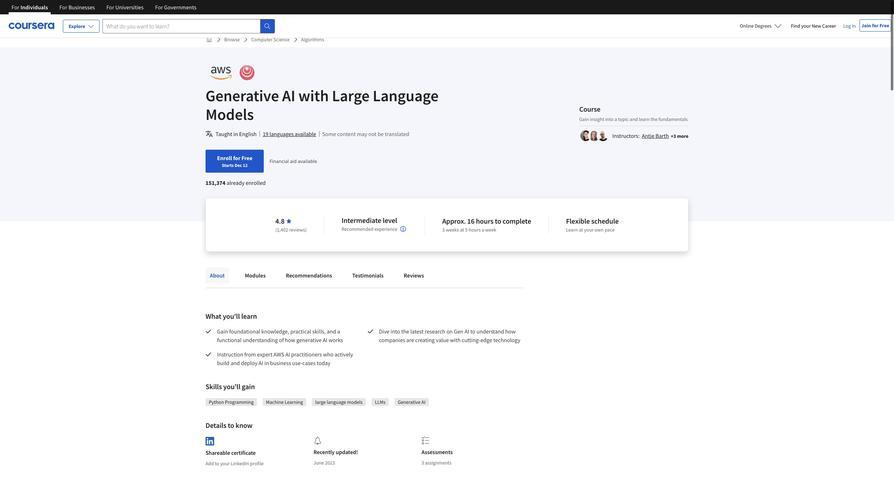 Task type: describe. For each thing, give the bounding box(es) containing it.
large
[[315, 399, 326, 406]]

edge
[[481, 337, 492, 344]]

ai inside generative ai with large language models
[[282, 86, 295, 106]]

explore
[[69, 23, 85, 29]]

languages
[[270, 131, 294, 138]]

enrolled
[[246, 179, 266, 187]]

intermediate level
[[342, 216, 397, 225]]

what you'll learn
[[206, 312, 257, 321]]

for governments
[[155, 4, 197, 11]]

you'll for skills
[[223, 383, 241, 392]]

12
[[243, 163, 248, 168]]

the inside dive into the latest research on gen ai to understand how companies are creating value with cutting-edge technology
[[401, 328, 409, 335]]

0 vertical spatial your
[[802, 23, 811, 29]]

algorithms
[[301, 36, 324, 43]]

how for of
[[285, 337, 295, 344]]

find your new career
[[791, 23, 836, 29]]

explore button
[[63, 20, 100, 33]]

into inside course gain insight into a topic and learn the fundamentals
[[605, 116, 614, 122]]

career
[[823, 23, 836, 29]]

understand
[[477, 328, 504, 335]]

knowledge,
[[261, 328, 289, 335]]

latest
[[411, 328, 424, 335]]

0 vertical spatial hours
[[476, 217, 494, 226]]

june
[[314, 460, 324, 467]]

shareable certificate
[[206, 450, 256, 457]]

flexible
[[566, 217, 590, 226]]

governments
[[164, 4, 197, 11]]

into inside dive into the latest research on gen ai to understand how companies are creating value with cutting-edge technology
[[391, 328, 400, 335]]

to inside dive into the latest research on gen ai to understand how companies are creating value with cutting-edge technology
[[471, 328, 476, 335]]

large language models link
[[315, 399, 363, 406]]

some
[[322, 131, 336, 138]]

in inside instruction from expert aws ai practitioners who actively build and deploy ai in business use-cases today
[[265, 360, 269, 367]]

complete
[[503, 217, 531, 226]]

machine learning
[[266, 399, 303, 406]]

151,374 already enrolled
[[206, 179, 266, 187]]

algorithms link
[[298, 33, 327, 46]]

browse
[[224, 36, 240, 43]]

for universities
[[106, 4, 144, 11]]

english
[[239, 131, 257, 138]]

free for enroll
[[242, 155, 253, 162]]

not
[[369, 131, 377, 138]]

approx.
[[442, 217, 466, 226]]

assignments
[[425, 460, 452, 467]]

instructors:
[[613, 132, 640, 139]]

information about difficulty level pre-requisites. image
[[400, 226, 406, 232]]

generative for generative ai
[[398, 399, 421, 406]]

barth
[[656, 132, 669, 139]]

financial
[[270, 158, 289, 165]]

and inside instruction from expert aws ai practitioners who actively build and deploy ai in business use-cases today
[[231, 360, 240, 367]]

computer science link
[[249, 33, 293, 46]]

online
[[740, 23, 754, 29]]

about
[[210, 272, 225, 279]]

0 horizontal spatial in
[[234, 131, 238, 138]]

skills you'll gain
[[206, 383, 255, 392]]

testimonials
[[352, 272, 384, 279]]

1 vertical spatial learn
[[241, 312, 257, 321]]

models
[[347, 399, 363, 406]]

gen
[[454, 328, 464, 335]]

for businesses
[[59, 4, 95, 11]]

science
[[274, 36, 290, 43]]

models
[[206, 105, 254, 124]]

language
[[373, 86, 439, 106]]

computer
[[251, 36, 273, 43]]

a inside gain foundational knowledge, practical skills, and a functional understanding of how generative ai works
[[337, 328, 340, 335]]

financial aid available
[[270, 158, 317, 165]]

build
[[217, 360, 230, 367]]

reviews
[[404, 272, 424, 279]]

at inside flexible schedule learn at your own pace
[[579, 227, 583, 233]]

llms
[[375, 399, 386, 406]]

own
[[595, 227, 604, 233]]

reviews link
[[400, 268, 429, 284]]

be
[[378, 131, 384, 138]]

from
[[245, 351, 256, 358]]

antje barth link
[[642, 132, 669, 139]]

value
[[436, 337, 449, 344]]

1 vertical spatial hours
[[469, 227, 481, 233]]

companies
[[379, 337, 405, 344]]

content
[[337, 131, 356, 138]]

enroll
[[217, 155, 232, 162]]

(1,402 reviews)
[[275, 227, 307, 233]]

recently updated!
[[314, 449, 358, 456]]

linkedin
[[231, 461, 249, 467]]

understanding
[[243, 337, 278, 344]]

businesses
[[68, 4, 95, 11]]

with inside generative ai with large language models
[[299, 86, 329, 106]]

more
[[677, 133, 689, 139]]

know
[[236, 421, 253, 430]]

16
[[467, 217, 475, 226]]

details
[[206, 421, 227, 430]]

degrees
[[755, 23, 772, 29]]

learn inside course gain insight into a topic and learn the fundamentals
[[639, 116, 650, 122]]

generative ai
[[398, 399, 426, 406]]

in
[[852, 23, 856, 29]]

programming
[[225, 399, 254, 406]]

may
[[357, 131, 367, 138]]

mike chambers image
[[598, 130, 609, 141]]

shelbee eigenbrode image
[[589, 130, 600, 141]]

python programming link
[[209, 399, 254, 406]]

how for understand
[[506, 328, 516, 335]]

for for governments
[[155, 4, 163, 11]]

What do you want to learn? text field
[[102, 19, 261, 33]]

gain foundational knowledge, practical skills, and a functional understanding of how generative ai works
[[217, 328, 343, 344]]

instruction
[[217, 351, 243, 358]]

taught
[[216, 131, 232, 138]]

join for free link
[[860, 19, 892, 32]]

of
[[279, 337, 284, 344]]

june 2023
[[314, 460, 335, 467]]



Task type: vqa. For each thing, say whether or not it's contained in the screenshot.
hands-
no



Task type: locate. For each thing, give the bounding box(es) containing it.
0 vertical spatial available
[[295, 131, 316, 138]]

skills
[[206, 383, 222, 392]]

cutting-
[[462, 337, 481, 344]]

antje barth image
[[581, 130, 591, 141]]

4 for from the left
[[155, 4, 163, 11]]

profile
[[250, 461, 264, 467]]

2 for from the left
[[59, 4, 67, 11]]

generative right llms link
[[398, 399, 421, 406]]

into up companies at the left of page
[[391, 328, 400, 335]]

1 horizontal spatial the
[[651, 116, 658, 122]]

use-
[[292, 360, 303, 367]]

dec
[[235, 163, 242, 168]]

available left some
[[295, 131, 316, 138]]

deeplearning.ai image
[[206, 65, 262, 81]]

1 vertical spatial for
[[233, 155, 240, 162]]

to inside approx. 16 hours to complete 3 weeks at 5 hours a week
[[495, 217, 501, 226]]

free right the "join"
[[880, 22, 890, 29]]

your left own
[[584, 227, 594, 233]]

a up works
[[337, 328, 340, 335]]

to
[[495, 217, 501, 226], [471, 328, 476, 335], [228, 421, 234, 430], [215, 461, 219, 467]]

certificate
[[231, 450, 256, 457]]

and inside course gain insight into a topic and learn the fundamentals
[[630, 116, 638, 122]]

a left week
[[482, 227, 484, 233]]

a left topic at right
[[615, 116, 617, 122]]

into
[[605, 116, 614, 122], [391, 328, 400, 335]]

1 vertical spatial a
[[482, 227, 484, 233]]

0 horizontal spatial gain
[[217, 328, 228, 335]]

at left 5
[[460, 227, 464, 233]]

gain up functional
[[217, 328, 228, 335]]

2 vertical spatial a
[[337, 328, 340, 335]]

2 horizontal spatial your
[[802, 23, 811, 29]]

3 left weeks
[[442, 227, 445, 233]]

you'll right what on the bottom left
[[223, 312, 240, 321]]

2 vertical spatial and
[[231, 360, 240, 367]]

1 vertical spatial your
[[584, 227, 594, 233]]

a inside course gain insight into a topic and learn the fundamentals
[[615, 116, 617, 122]]

3 assignments
[[422, 460, 452, 467]]

insight
[[590, 116, 604, 122]]

generative for generative ai with large language models
[[206, 86, 279, 106]]

0 horizontal spatial generative
[[206, 86, 279, 106]]

online degrees button
[[734, 18, 788, 34]]

and right topic at right
[[630, 116, 638, 122]]

some content may not be translated
[[322, 131, 409, 138]]

generative inside generative ai with large language models
[[206, 86, 279, 106]]

0 horizontal spatial learn
[[241, 312, 257, 321]]

you'll up python programming
[[223, 383, 241, 392]]

2 horizontal spatial a
[[615, 116, 617, 122]]

free for join
[[880, 22, 890, 29]]

1 for from the left
[[12, 4, 19, 11]]

0 horizontal spatial at
[[460, 227, 464, 233]]

0 vertical spatial a
[[615, 116, 617, 122]]

for for businesses
[[59, 4, 67, 11]]

fundamentals
[[659, 116, 688, 122]]

in right taught
[[234, 131, 238, 138]]

functional
[[217, 337, 242, 344]]

modules
[[245, 272, 266, 279]]

1 at from the left
[[460, 227, 464, 233]]

skills,
[[312, 328, 326, 335]]

1 horizontal spatial free
[[880, 22, 890, 29]]

0 horizontal spatial free
[[242, 155, 253, 162]]

1 horizontal spatial your
[[584, 227, 594, 233]]

0 vertical spatial how
[[506, 328, 516, 335]]

free inside enroll for free starts dec 12
[[242, 155, 253, 162]]

generative down deeplearning.ai image
[[206, 86, 279, 106]]

banner navigation
[[6, 0, 202, 14]]

available for financial aid available
[[298, 158, 317, 165]]

None search field
[[102, 19, 275, 33]]

assessments
[[422, 449, 453, 456]]

your down shareable certificate
[[220, 461, 230, 467]]

19
[[263, 131, 269, 138]]

0 horizontal spatial the
[[401, 328, 409, 335]]

dive
[[379, 328, 390, 335]]

0 vertical spatial free
[[880, 22, 890, 29]]

1 horizontal spatial a
[[482, 227, 484, 233]]

for left the businesses
[[59, 4, 67, 11]]

0 vertical spatial with
[[299, 86, 329, 106]]

ai inside dive into the latest research on gen ai to understand how companies are creating value with cutting-edge technology
[[465, 328, 469, 335]]

1 horizontal spatial and
[[327, 328, 336, 335]]

+3 more button
[[671, 132, 689, 140]]

for up dec
[[233, 155, 240, 162]]

0 horizontal spatial 3
[[422, 460, 424, 467]]

the up antje barth link at the top right
[[651, 116, 658, 122]]

recently
[[314, 449, 335, 456]]

for
[[873, 22, 879, 29], [233, 155, 240, 162]]

and
[[630, 116, 638, 122], [327, 328, 336, 335], [231, 360, 240, 367]]

a inside approx. 16 hours to complete 3 weeks at 5 hours a week
[[482, 227, 484, 233]]

1 horizontal spatial generative
[[398, 399, 421, 406]]

on
[[447, 328, 453, 335]]

1 vertical spatial you'll
[[223, 383, 241, 392]]

0 horizontal spatial your
[[220, 461, 230, 467]]

(1,402
[[275, 227, 288, 233]]

2 horizontal spatial and
[[630, 116, 638, 122]]

0 vertical spatial in
[[234, 131, 238, 138]]

3 left assignments
[[422, 460, 424, 467]]

taught in english
[[216, 131, 257, 138]]

1 vertical spatial with
[[450, 337, 461, 344]]

find
[[791, 23, 801, 29]]

modules link
[[241, 268, 270, 284]]

gain
[[580, 116, 589, 122], [217, 328, 228, 335]]

learning
[[285, 399, 303, 406]]

in
[[234, 131, 238, 138], [265, 360, 269, 367]]

1 horizontal spatial in
[[265, 360, 269, 367]]

1 vertical spatial gain
[[217, 328, 228, 335]]

0 vertical spatial and
[[630, 116, 638, 122]]

1 horizontal spatial gain
[[580, 116, 589, 122]]

gain down course
[[580, 116, 589, 122]]

at
[[460, 227, 464, 233], [579, 227, 583, 233]]

1 horizontal spatial at
[[579, 227, 583, 233]]

gain inside gain foundational knowledge, practical skills, and a functional understanding of how generative ai works
[[217, 328, 228, 335]]

learn up antje
[[639, 116, 650, 122]]

0 vertical spatial generative
[[206, 86, 279, 106]]

into right insight
[[605, 116, 614, 122]]

how up technology
[[506, 328, 516, 335]]

pace
[[605, 227, 615, 233]]

financial aid available button
[[270, 158, 317, 165]]

coursera image
[[9, 20, 54, 32]]

about link
[[206, 268, 229, 284]]

the up are
[[401, 328, 409, 335]]

learn up foundational
[[241, 312, 257, 321]]

aid
[[290, 158, 297, 165]]

for for join
[[873, 22, 879, 29]]

who
[[323, 351, 334, 358]]

1 vertical spatial available
[[298, 158, 317, 165]]

to left know
[[228, 421, 234, 430]]

the inside course gain insight into a topic and learn the fundamentals
[[651, 116, 658, 122]]

1 vertical spatial and
[[327, 328, 336, 335]]

0 vertical spatial the
[[651, 116, 658, 122]]

with inside dive into the latest research on gen ai to understand how companies are creating value with cutting-edge technology
[[450, 337, 461, 344]]

starts
[[222, 163, 234, 168]]

for for enroll
[[233, 155, 240, 162]]

151,374
[[206, 179, 226, 187]]

1 horizontal spatial learn
[[639, 116, 650, 122]]

recommended
[[342, 226, 374, 233]]

to right add
[[215, 461, 219, 467]]

available for 19 languages available
[[295, 131, 316, 138]]

course gain insight into a topic and learn the fundamentals
[[580, 104, 688, 122]]

1 vertical spatial the
[[401, 328, 409, 335]]

in down expert
[[265, 360, 269, 367]]

0 horizontal spatial for
[[233, 155, 240, 162]]

shareable
[[206, 450, 230, 457]]

1 horizontal spatial with
[[450, 337, 461, 344]]

add
[[206, 461, 214, 467]]

the
[[651, 116, 658, 122], [401, 328, 409, 335]]

1 vertical spatial how
[[285, 337, 295, 344]]

available right aid
[[298, 158, 317, 165]]

0 horizontal spatial with
[[299, 86, 329, 106]]

4.8
[[275, 217, 285, 226]]

to up week
[[495, 217, 501, 226]]

0 horizontal spatial how
[[285, 337, 295, 344]]

+3
[[671, 133, 676, 139]]

for for individuals
[[12, 4, 19, 11]]

0 vertical spatial into
[[605, 116, 614, 122]]

new
[[812, 23, 822, 29]]

for inside enroll for free starts dec 12
[[233, 155, 240, 162]]

free up 12
[[242, 155, 253, 162]]

antje
[[642, 132, 655, 139]]

testimonials link
[[348, 268, 388, 284]]

reviews)
[[289, 227, 307, 233]]

0 horizontal spatial and
[[231, 360, 240, 367]]

1 horizontal spatial how
[[506, 328, 516, 335]]

business
[[270, 360, 291, 367]]

ai inside gain foundational knowledge, practical skills, and a functional understanding of how generative ai works
[[323, 337, 328, 344]]

for left universities
[[106, 4, 114, 11]]

home image
[[206, 37, 212, 42]]

recommended experience
[[342, 226, 398, 233]]

1 vertical spatial generative
[[398, 399, 421, 406]]

weeks
[[446, 227, 459, 233]]

for left governments
[[155, 4, 163, 11]]

experience
[[375, 226, 398, 233]]

1 vertical spatial in
[[265, 360, 269, 367]]

expert
[[257, 351, 273, 358]]

hours
[[476, 217, 494, 226], [469, 227, 481, 233]]

join for free
[[862, 22, 890, 29]]

online degrees
[[740, 23, 772, 29]]

gain inside course gain insight into a topic and learn the fundamentals
[[580, 116, 589, 122]]

available inside button
[[295, 131, 316, 138]]

how right of
[[285, 337, 295, 344]]

0 vertical spatial 3
[[442, 227, 445, 233]]

1 vertical spatial free
[[242, 155, 253, 162]]

0 vertical spatial learn
[[639, 116, 650, 122]]

technology
[[494, 337, 521, 344]]

1 horizontal spatial into
[[605, 116, 614, 122]]

learn
[[639, 116, 650, 122], [241, 312, 257, 321]]

2 vertical spatial your
[[220, 461, 230, 467]]

for right the "join"
[[873, 22, 879, 29]]

your right find
[[802, 23, 811, 29]]

1 vertical spatial into
[[391, 328, 400, 335]]

1 vertical spatial 3
[[422, 460, 424, 467]]

0 vertical spatial you'll
[[223, 312, 240, 321]]

and down instruction
[[231, 360, 240, 367]]

for left individuals
[[12, 4, 19, 11]]

what
[[206, 312, 221, 321]]

cases
[[303, 360, 316, 367]]

0 vertical spatial for
[[873, 22, 879, 29]]

for for universities
[[106, 4, 114, 11]]

3 inside approx. 16 hours to complete 3 weeks at 5 hours a week
[[442, 227, 445, 233]]

at inside approx. 16 hours to complete 3 weeks at 5 hours a week
[[460, 227, 464, 233]]

hours right 5
[[469, 227, 481, 233]]

and up works
[[327, 328, 336, 335]]

to up cutting-
[[471, 328, 476, 335]]

hours up week
[[476, 217, 494, 226]]

0 vertical spatial gain
[[580, 116, 589, 122]]

1 horizontal spatial 3
[[442, 227, 445, 233]]

at right learn
[[579, 227, 583, 233]]

instructors: antje barth +3 more
[[613, 132, 689, 139]]

2 at from the left
[[579, 227, 583, 233]]

1 horizontal spatial for
[[873, 22, 879, 29]]

you'll for what
[[223, 312, 240, 321]]

large
[[332, 86, 370, 106]]

flexible schedule learn at your own pace
[[566, 217, 619, 233]]

and inside gain foundational knowledge, practical skills, and a functional understanding of how generative ai works
[[327, 328, 336, 335]]

how inside gain foundational knowledge, practical skills, and a functional understanding of how generative ai works
[[285, 337, 295, 344]]

actively
[[335, 351, 353, 358]]

0 horizontal spatial into
[[391, 328, 400, 335]]

machine learning link
[[266, 399, 303, 406]]

your inside flexible schedule learn at your own pace
[[584, 227, 594, 233]]

3 for from the left
[[106, 4, 114, 11]]

how inside dive into the latest research on gen ai to understand how companies are creating value with cutting-edge technology
[[506, 328, 516, 335]]

0 horizontal spatial a
[[337, 328, 340, 335]]



